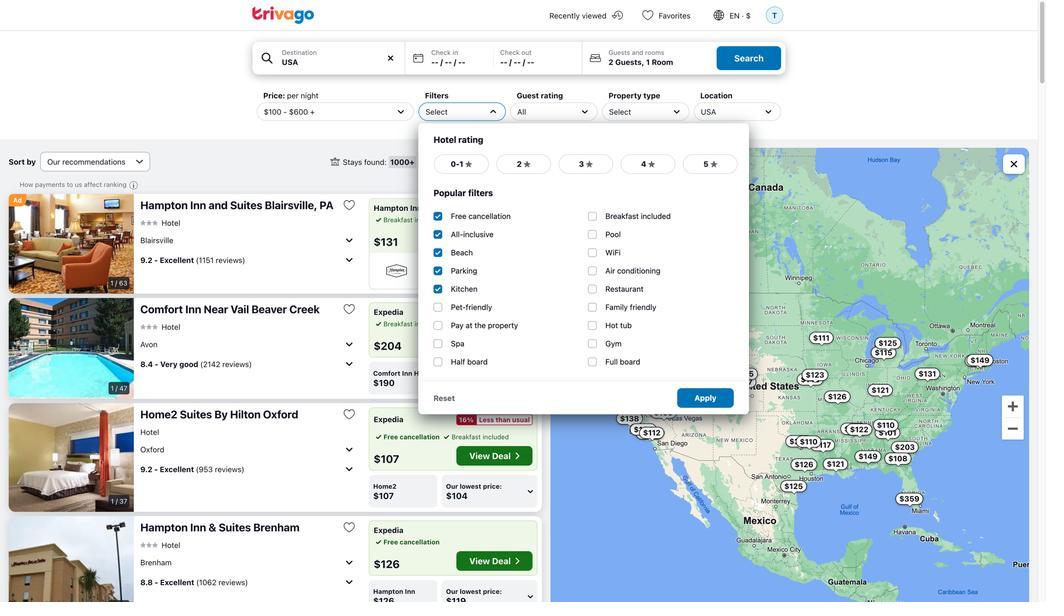 Task type: vqa. For each thing, say whether or not it's contained in the screenshot.
Where To? search field at the top of the page
no



Task type: describe. For each thing, give the bounding box(es) containing it.
better.
[[449, 275, 469, 282]]

1 vertical spatial $125 button
[[781, 481, 807, 493]]

1 / 37
[[111, 498, 127, 506]]

booking
[[438, 158, 467, 167]]

$239 button
[[636, 428, 664, 440]]

Kitchen checkbox
[[434, 285, 442, 294]]

the inside button
[[474, 216, 484, 224]]

lowest for $107
[[460, 483, 481, 491]]

$146
[[801, 375, 820, 384]]

hampton inn and suites blairsville, pa button
[[140, 199, 334, 212]]

blairsville,
[[265, 199, 317, 212]]

1 for home2 suites by hilton oxford
[[111, 498, 114, 506]]

1 for hampton inn and suites blairsville, pa
[[110, 280, 113, 287]]

0 vertical spatial $121 button
[[868, 385, 893, 397]]

8.8 - excellent (1062 reviews)
[[140, 579, 248, 588]]

found:
[[364, 158, 387, 167]]

$123
[[806, 371, 825, 380]]

$119
[[606, 293, 624, 302]]

0 horizontal spatial $121 button
[[823, 459, 848, 471]]

hampton inn & suites brenham button
[[140, 521, 334, 535]]

avon button
[[140, 336, 356, 353]]

than
[[496, 417, 511, 424]]

+
[[310, 107, 315, 116]]

$100
[[264, 107, 282, 116]]

$107 inside button
[[845, 425, 863, 434]]

recently viewed
[[550, 11, 607, 20]]

reviews) for &
[[219, 579, 248, 588]]

filters
[[468, 188, 493, 198]]

0 vertical spatial oxford
[[263, 408, 298, 421]]

$
[[746, 11, 751, 20]]

how payments to us affect ranking
[[20, 181, 127, 189]]

reviews) down avon button
[[222, 360, 252, 369]]

9.2 for home2 suites by hilton oxford
[[140, 465, 152, 474]]

board for half board
[[467, 358, 488, 367]]

$123 button
[[802, 370, 828, 382]]

2 vertical spatial free cancellation
[[384, 539, 440, 547]]

8.4
[[140, 360, 153, 369]]

1 horizontal spatial $111
[[813, 334, 830, 343]]

0 vertical spatial free cancellation
[[451, 212, 511, 221]]

Free cancellation checkbox
[[434, 212, 442, 221]]

friendly for family friendly
[[630, 303, 657, 312]]

Destination field
[[253, 42, 405, 75]]

guests,
[[616, 58, 644, 67]]

favorites
[[659, 11, 691, 20]]

0 vertical spatial $204
[[374, 340, 402, 353]]

$108 button
[[885, 453, 912, 465]]

inn inside hampton inn and suites blairsville, pa button
[[190, 199, 206, 212]]

guest rating
[[517, 91, 563, 100]]

excellent for and
[[160, 256, 194, 265]]

2 vertical spatial free
[[384, 539, 398, 547]]

and inside guests and rooms 2 guests, 1 room
[[632, 49, 644, 56]]

0-1 button
[[434, 154, 489, 175]]

home2 suites by hilton oxford, (oxford, usa) image
[[9, 404, 134, 513]]

parking
[[451, 267, 477, 276]]

1 horizontal spatial $126 button
[[824, 391, 851, 403]]

all-
[[451, 230, 463, 239]]

hotel for 4th the hotel button from the bottom of the page
[[162, 219, 180, 228]]

kitchen
[[451, 285, 478, 294]]

2 vertical spatial breakfast included button
[[442, 433, 509, 442]]

t button
[[764, 0, 786, 30]]

1 vertical spatial suites
[[180, 408, 212, 421]]

hotel button for comfort
[[140, 323, 180, 332]]

inn inside comfort inn hotels $190
[[402, 370, 412, 378]]

0 vertical spatial breakfast included button
[[374, 215, 441, 225]]

WiFi checkbox
[[588, 249, 597, 257]]

view deal button for $126
[[456, 552, 533, 572]]

$151
[[969, 357, 987, 366]]

hotel button for hampton
[[140, 541, 180, 551]]

1 vertical spatial breakfast included button
[[374, 319, 441, 329]]

price: inside button
[[483, 589, 502, 596]]

reset button
[[434, 394, 455, 403]]

breakfast for breakfast included button to the top
[[384, 216, 413, 224]]

at inside button
[[466, 216, 472, 224]]

Half board checkbox
[[434, 358, 442, 367]]

lowest for $204
[[460, 370, 481, 378]]

our lowest price:
[[446, 589, 502, 596]]

4
[[641, 160, 647, 169]]

brenham inside button
[[253, 522, 300, 534]]

vail
[[231, 303, 249, 316]]

pay inside button
[[453, 216, 464, 224]]

$104 inside our lowest price: $104
[[446, 491, 468, 502]]

full board
[[606, 358, 641, 367]]

$107 inside home2 $107
[[373, 491, 394, 502]]

5
[[704, 160, 709, 169]]

view deal for $126
[[470, 557, 511, 567]]

$112 button
[[640, 428, 665, 440]]

$115
[[875, 349, 893, 358]]

Parking checkbox
[[434, 267, 442, 275]]

our for $204
[[446, 370, 458, 378]]

0 horizontal spatial oxford
[[140, 446, 164, 455]]

0 horizontal spatial $149 button
[[855, 451, 882, 463]]

9.2 - excellent (953 reviews)
[[140, 465, 244, 474]]

Pool checkbox
[[588, 230, 597, 239]]

$108
[[889, 455, 908, 464]]

expedia for $204
[[374, 308, 404, 317]]

1 vertical spatial property
[[488, 321, 518, 330]]

0-
[[451, 160, 460, 169]]

view for $126
[[470, 557, 490, 567]]

1 vertical spatial $111
[[607, 353, 624, 362]]

stays found: 1000+
[[343, 158, 415, 167]]

·
[[742, 11, 744, 20]]

1 vertical spatial free cancellation
[[384, 434, 440, 441]]

2 free cancellation button from the top
[[374, 538, 440, 548]]

room
[[652, 58, 673, 67]]

Hot tub checkbox
[[588, 321, 597, 330]]

check for check out -- / -- / --
[[500, 49, 520, 56]]

deal for $126
[[492, 557, 511, 567]]

suites for and
[[230, 199, 262, 212]]

$203
[[895, 443, 915, 452]]

$600
[[289, 107, 308, 116]]

per
[[287, 91, 299, 100]]

rating for guest rating
[[541, 91, 563, 100]]

16% less than usual
[[459, 417, 530, 424]]

property type
[[609, 91, 661, 100]]

included down 4 button
[[641, 212, 671, 221]]

brenham button
[[140, 555, 356, 572]]

home2 suites by hilton oxford button
[[140, 408, 334, 422]]

cancellation for 1st free cancellation "button" from the bottom
[[400, 539, 440, 547]]

breakfast included up pool
[[606, 212, 671, 221]]

Air conditioning checkbox
[[588, 267, 597, 275]]

hampton inn button
[[369, 581, 437, 603]]

home2 for home2 suites by hilton oxford
[[140, 408, 177, 421]]

$104 inside 'button'
[[634, 425, 653, 434]]

destination
[[282, 49, 317, 56]]

excellent for &
[[160, 579, 194, 588]]

$110 for $110
[[800, 438, 818, 447]]

0 horizontal spatial $126
[[374, 558, 400, 571]]

1 vertical spatial $110 button
[[796, 436, 822, 448]]

16%
[[459, 417, 474, 424]]

Beach checkbox
[[434, 249, 442, 257]]

Gym checkbox
[[588, 340, 597, 348]]

0 vertical spatial hampton inn
[[374, 204, 422, 213]]

in
[[453, 49, 458, 56]]

recently
[[550, 11, 580, 20]]

$146 button
[[797, 374, 824, 386]]

Pet-friendly checkbox
[[434, 303, 442, 312]]

0 horizontal spatial $125
[[785, 482, 803, 491]]

$101 button
[[875, 427, 901, 439]]

inn inside comfort inn near vail beaver creek button
[[185, 303, 201, 316]]

night
[[301, 91, 319, 100]]

0 vertical spatial cancellation
[[469, 212, 511, 221]]

hampton inn & suites brenham
[[140, 522, 300, 534]]

0 horizontal spatial $111 button
[[603, 352, 627, 364]]

comfort inn near vail beaver creek
[[140, 303, 320, 316]]

how
[[20, 181, 33, 189]]

$159 button
[[609, 321, 635, 333]]

0-1
[[451, 160, 464, 169]]

good
[[179, 360, 198, 369]]

price: for $107
[[483, 483, 502, 491]]

gym
[[606, 340, 622, 349]]

cancellation for 1st free cancellation "button" from the top
[[400, 434, 440, 441]]

1 vertical spatial hampton inn
[[426, 260, 465, 268]]

hampton inn and suites blairsville, pa
[[140, 199, 334, 212]]

9.2 - excellent (1151 reviews)
[[140, 256, 245, 265]]

price: for $204
[[483, 370, 502, 378]]

9.2 for hampton inn and suites blairsville, pa
[[140, 256, 152, 265]]

0 vertical spatial free
[[451, 212, 467, 221]]

and inside button
[[209, 199, 228, 212]]

spa
[[451, 340, 465, 349]]

$149 for left $149 button
[[859, 453, 878, 462]]

0 vertical spatial $125 button
[[875, 338, 901, 350]]

$190 for our lowest price: $190
[[446, 378, 468, 389]]

1 view from the top
[[470, 234, 490, 244]]

select for filters
[[426, 107, 448, 116]]

breakfast up pool
[[606, 212, 639, 221]]

view deal button for $131
[[456, 229, 533, 249]]

view deal for $107
[[470, 451, 511, 462]]

home2 suites by hilton oxford
[[140, 408, 298, 421]]

breakfast included for breakfast included button to the top
[[384, 216, 441, 224]]

our lowest price: $190
[[446, 370, 502, 389]]

blairsville button
[[140, 232, 356, 249]]

ad button
[[9, 194, 26, 207]]

1 expect from the left
[[426, 275, 447, 282]]

excellent for by
[[160, 465, 194, 474]]

hot tub
[[606, 321, 632, 330]]

en
[[730, 11, 740, 20]]

$268 button
[[786, 436, 814, 448]]

board for full board
[[620, 358, 641, 367]]

2 expect from the left
[[471, 275, 492, 282]]

1 vertical spatial $107
[[374, 453, 399, 466]]

guests
[[609, 49, 630, 56]]

1 / 47
[[111, 385, 127, 393]]

1 vertical spatial free
[[384, 434, 398, 441]]



Task type: locate. For each thing, give the bounding box(es) containing it.
1 our from the top
[[446, 370, 458, 378]]

1 inside button
[[460, 160, 464, 169]]

and up the blairsville button
[[209, 199, 228, 212]]

0 horizontal spatial and
[[209, 199, 228, 212]]

deal down than
[[492, 451, 511, 462]]

expect better. expect hilton.
[[426, 275, 514, 282]]

2 view from the top
[[470, 451, 490, 462]]

1 vertical spatial cancellation
[[400, 434, 440, 441]]

$125 down $268 button
[[785, 482, 803, 491]]

en · $ button
[[704, 0, 764, 30]]

hampton inn & suites brenham, (brenham, usa) image
[[9, 517, 134, 603]]

view deal button down pay at the property button
[[456, 229, 533, 249]]

325
[[526, 158, 540, 167]]

0 horizontal spatial board
[[467, 358, 488, 367]]

breakfast down the 16%
[[452, 434, 481, 441]]

out
[[522, 49, 532, 56]]

2 hotel button from the top
[[140, 323, 180, 332]]

reviews) for and
[[216, 256, 245, 265]]

ad
[[13, 197, 22, 204]]

0 vertical spatial $126 button
[[824, 391, 851, 403]]

0 vertical spatial home2
[[140, 408, 177, 421]]

Family friendly checkbox
[[588, 303, 597, 312]]

0 vertical spatial $121
[[872, 386, 889, 395]]

view deal up our lowest price: button
[[470, 557, 511, 567]]

1 horizontal spatial $111 button
[[810, 332, 834, 344]]

2 price: from the top
[[483, 483, 502, 491]]

$190 inside our lowest price: $190
[[446, 378, 468, 389]]

breakfast left free cancellation 'option'
[[384, 216, 413, 224]]

1 deal from the top
[[492, 234, 511, 244]]

1 at from the top
[[466, 216, 472, 224]]

1 horizontal spatial $190
[[446, 378, 468, 389]]

1 horizontal spatial $131
[[919, 370, 937, 379]]

1 horizontal spatial rating
[[541, 91, 563, 100]]

and up the guests,
[[632, 49, 644, 56]]

2 deal from the top
[[492, 451, 511, 462]]

pa
[[320, 199, 334, 212]]

breakfast included button up all-inclusive checkbox on the left top of the page
[[374, 215, 441, 225]]

favorites link
[[633, 0, 704, 30]]

our lowest price: $104
[[446, 483, 502, 502]]

hampton inn
[[374, 204, 422, 213], [426, 260, 465, 268], [373, 589, 415, 596]]

$159
[[613, 322, 632, 331]]

8.4 - very good (2142 reviews)
[[140, 360, 252, 369]]

our inside our lowest price: $190
[[446, 370, 458, 378]]

$126 for the right "$126" button
[[828, 393, 847, 402]]

excellent left (1151
[[160, 256, 194, 265]]

0 horizontal spatial $204
[[374, 340, 402, 353]]

view deal down the less
[[470, 451, 511, 462]]

home2 $107
[[373, 483, 397, 502]]

Breakfast included checkbox
[[588, 212, 597, 221]]

2 lowest from the top
[[460, 483, 481, 491]]

deal down pay at the property button
[[492, 234, 511, 244]]

2 vertical spatial view deal
[[470, 557, 511, 567]]

0 vertical spatial excellent
[[160, 256, 194, 265]]

0 vertical spatial $110
[[877, 421, 895, 430]]

1 horizontal spatial $110 button
[[874, 420, 899, 432]]

expect
[[426, 275, 447, 282], [471, 275, 492, 282]]

1 vertical spatial pay at the property
[[451, 321, 518, 330]]

1 left 47
[[111, 385, 114, 393]]

free cancellation down reset button
[[384, 434, 440, 441]]

Restaurant checkbox
[[588, 285, 597, 294]]

excellent left (1062
[[160, 579, 194, 588]]

excellent left (953
[[160, 465, 194, 474]]

1 horizontal spatial check
[[500, 49, 520, 56]]

hilton
[[230, 408, 261, 421]]

ranking
[[104, 181, 127, 189]]

expedia for $126
[[374, 527, 404, 535]]

view down pay at the property button
[[470, 234, 490, 244]]

$111 down gym
[[607, 353, 624, 362]]

1 for comfort inn near vail beaver creek
[[111, 385, 114, 393]]

hotel for hampton's the hotel button
[[162, 541, 180, 550]]

3 view deal from the top
[[470, 557, 511, 567]]

price: inside our lowest price: $104
[[483, 483, 502, 491]]

$112
[[643, 429, 661, 438]]

1 friendly from the left
[[466, 303, 492, 312]]

rating right "guest"
[[541, 91, 563, 100]]

$119 button
[[602, 291, 628, 303]]

2 board from the left
[[620, 358, 641, 367]]

oxford right hilton
[[263, 408, 298, 421]]

1 horizontal spatial comfort
[[373, 370, 401, 378]]

brenham
[[253, 522, 300, 534], [140, 559, 172, 568]]

$215
[[735, 370, 754, 379]]

brenham up 8.8
[[140, 559, 172, 568]]

the
[[474, 216, 484, 224], [475, 321, 486, 330]]

beach
[[451, 248, 473, 257]]

cancellation up hampton inn button
[[400, 539, 440, 547]]

$111 button
[[810, 332, 834, 344], [603, 352, 627, 364]]

1 check from the left
[[431, 49, 451, 56]]

free cancellation up inclusive
[[451, 212, 511, 221]]

clear image
[[386, 53, 396, 63]]

property
[[609, 91, 642, 100]]

pay at the property
[[453, 216, 512, 224], [451, 321, 518, 330]]

$239
[[640, 430, 660, 439]]

1 vertical spatial free cancellation button
[[374, 538, 440, 548]]

1 select from the left
[[426, 107, 448, 116]]

oxford up 9.2 - excellent (953 reviews)
[[140, 446, 164, 455]]

0 horizontal spatial $104
[[446, 491, 468, 502]]

2 left 325
[[517, 160, 522, 169]]

inn inside hampton inn button
[[405, 589, 415, 596]]

included for the middle breakfast included button
[[415, 321, 441, 328]]

breakfast for the middle breakfast included button
[[384, 321, 413, 328]]

2 vertical spatial deal
[[492, 557, 511, 567]]

select down 'property' on the right of page
[[609, 107, 631, 116]]

1 $190 from the left
[[373, 378, 395, 389]]

sites
[[469, 158, 485, 167]]

included for the bottom breakfast included button
[[483, 434, 509, 441]]

reviews) for by
[[215, 465, 244, 474]]

pay up all-
[[453, 216, 464, 224]]

2 vertical spatial view deal button
[[456, 552, 533, 572]]

$149 for the rightmost $149 button
[[971, 356, 990, 365]]

3 view from the top
[[470, 557, 490, 567]]

1 horizontal spatial $125 button
[[875, 338, 901, 350]]

property up inclusive
[[485, 216, 512, 224]]

reset
[[434, 394, 455, 403]]

comfort
[[140, 303, 183, 316], [373, 370, 401, 378]]

0 vertical spatial $104
[[634, 425, 653, 434]]

0 horizontal spatial $126 button
[[791, 459, 818, 471]]

1 lowest from the top
[[460, 370, 481, 378]]

1 horizontal spatial expect
[[471, 275, 492, 282]]

reviews) right (1151
[[216, 256, 245, 265]]

conditioning
[[617, 267, 661, 276]]

price:
[[263, 91, 285, 100]]

1 vertical spatial $121
[[827, 460, 845, 469]]

the down pet-friendly
[[475, 321, 486, 330]]

hotel button
[[140, 218, 180, 228], [140, 323, 180, 332], [140, 428, 159, 437], [140, 541, 180, 551]]

hotel for the hotel button for comfort
[[162, 323, 180, 332]]

1 board from the left
[[467, 358, 488, 367]]

$122 button
[[847, 424, 873, 436]]

1 vertical spatial $149 button
[[855, 451, 882, 463]]

comfort up avon
[[140, 303, 183, 316]]

$190 inside comfort inn hotels $190
[[373, 378, 395, 389]]

0 vertical spatial $149
[[971, 356, 990, 365]]

1 expedia from the top
[[374, 308, 404, 317]]

our inside our lowest price: $104
[[446, 483, 458, 491]]

near
[[204, 303, 228, 316]]

breakfast included down pet-friendly option
[[384, 321, 441, 328]]

board up our lowest price: $190
[[467, 358, 488, 367]]

1 vertical spatial view deal
[[470, 451, 511, 462]]

2 vertical spatial hampton inn
[[373, 589, 415, 596]]

$100 - $600 +
[[264, 107, 315, 116]]

expect up kitchen checkbox
[[426, 275, 447, 282]]

$117
[[814, 441, 831, 450]]

expedia down hampton inn "image"
[[374, 308, 404, 317]]

suites right &
[[219, 522, 251, 534]]

free cancellation up hampton inn button
[[384, 539, 440, 547]]

1 horizontal spatial $149 button
[[967, 355, 994, 367]]

to
[[67, 181, 73, 189]]

at down pet-friendly
[[466, 321, 473, 330]]

2 our from the top
[[446, 483, 458, 491]]

comfort inside comfort inn hotels $190
[[373, 370, 401, 378]]

0 vertical spatial $107
[[845, 425, 863, 434]]

0 vertical spatial $111 button
[[810, 332, 834, 344]]

1 9.2 from the top
[[140, 256, 152, 265]]

map region
[[551, 148, 1030, 603]]

friendly for pet-friendly
[[466, 303, 492, 312]]

1 horizontal spatial $149
[[971, 356, 990, 365]]

$121 down the $117 button
[[827, 460, 845, 469]]

$203 button
[[891, 442, 919, 454]]

breakfast included button
[[374, 215, 441, 225], [374, 319, 441, 329], [442, 433, 509, 442]]

$121
[[872, 386, 889, 395], [827, 460, 845, 469]]

suites
[[230, 199, 262, 212], [180, 408, 212, 421], [219, 522, 251, 534]]

$107
[[845, 425, 863, 434], [374, 453, 399, 466], [373, 491, 394, 502]]

the up inclusive
[[474, 216, 484, 224]]

3 our from the top
[[446, 589, 458, 596]]

$121 button down the $117 button
[[823, 459, 848, 471]]

lowest inside our lowest price: $104
[[460, 483, 481, 491]]

select for property type
[[609, 107, 631, 116]]

included for breakfast included button to the top
[[415, 216, 441, 224]]

hilton.
[[494, 275, 514, 282]]

pet-friendly
[[451, 303, 492, 312]]

blairsville
[[140, 236, 173, 245]]

lowest inside our lowest price: button
[[460, 589, 481, 596]]

0 vertical spatial expedia
[[374, 308, 404, 317]]

2 inside 2 "button"
[[517, 160, 522, 169]]

breakfast included button down the 16%
[[442, 433, 509, 442]]

2 vertical spatial our
[[446, 589, 458, 596]]

breakfast included down the less
[[452, 434, 509, 441]]

1 horizontal spatial home2
[[373, 483, 397, 491]]

0 vertical spatial $110 button
[[874, 420, 899, 432]]

expect up the kitchen
[[471, 275, 492, 282]]

pay at the property button
[[443, 215, 512, 225]]

$187
[[734, 378, 753, 387]]

suites for &
[[219, 522, 251, 534]]

3 hotel button from the top
[[140, 428, 159, 437]]

comfort inn near vail beaver creek, (avon, usa) image
[[9, 298, 134, 399]]

All-inclusive checkbox
[[434, 230, 442, 239]]

0 vertical spatial pay
[[453, 216, 464, 224]]

breakfast left pay at the property option
[[384, 321, 413, 328]]

view up our lowest price:
[[470, 557, 490, 567]]

$126 down $268 button
[[795, 461, 814, 470]]

$111 up $123 in the bottom right of the page
[[813, 334, 830, 343]]

0 vertical spatial view
[[470, 234, 490, 244]]

$126 down the $123 button
[[828, 393, 847, 402]]

1 vertical spatial $110
[[800, 438, 818, 447]]

$107 button
[[841, 424, 867, 435]]

0 horizontal spatial $121
[[827, 460, 845, 469]]

0 horizontal spatial 2
[[517, 160, 522, 169]]

breakfast included up all-inclusive checkbox on the left top of the page
[[384, 216, 441, 224]]

2 vertical spatial lowest
[[460, 589, 481, 596]]

2 friendly from the left
[[630, 303, 657, 312]]

$131 button
[[915, 368, 940, 380]]

2 vertical spatial view
[[470, 557, 490, 567]]

1 horizontal spatial board
[[620, 358, 641, 367]]

view deal button up our lowest price: button
[[456, 552, 533, 572]]

cancellation down reset button
[[400, 434, 440, 441]]

1 horizontal spatial $125
[[879, 339, 898, 348]]

home2 for home2 $107
[[373, 483, 397, 491]]

pay
[[453, 216, 464, 224], [451, 321, 464, 330]]

/
[[441, 58, 443, 67], [454, 58, 456, 67], [510, 58, 512, 67], [523, 58, 525, 67], [115, 280, 117, 287], [116, 385, 118, 393], [116, 498, 118, 506]]

at up all-inclusive
[[466, 216, 472, 224]]

check for check in -- / -- / --
[[431, 49, 451, 56]]

1 vertical spatial $149
[[859, 453, 878, 462]]

0 vertical spatial $126
[[828, 393, 847, 402]]

4 hotel button from the top
[[140, 541, 180, 551]]

$126 button
[[824, 391, 851, 403], [791, 459, 818, 471]]

select down filters
[[426, 107, 448, 116]]

1 free cancellation button from the top
[[374, 433, 440, 442]]

$359
[[900, 495, 920, 504]]

0 vertical spatial 9.2
[[140, 256, 152, 265]]

view up our lowest price: $104
[[470, 451, 490, 462]]

how payments to us affect ranking button
[[20, 181, 141, 192]]

2
[[609, 58, 614, 67], [517, 160, 522, 169]]

Spa checkbox
[[434, 340, 442, 348]]

2 select from the left
[[609, 107, 631, 116]]

location
[[701, 91, 733, 100]]

0 horizontal spatial brenham
[[140, 559, 172, 568]]

booking sites searched: 325
[[438, 158, 540, 167]]

$126 button down the $123 button
[[824, 391, 851, 403]]

reviews) down "brenham" button
[[219, 579, 248, 588]]

2 inside guests and rooms 2 guests, 1 room
[[609, 58, 614, 67]]

our lowest price: button
[[442, 581, 538, 603]]

3 lowest from the top
[[460, 589, 481, 596]]

inn inside hampton inn & suites brenham button
[[190, 522, 206, 534]]

$190 for comfort inn hotels $190
[[373, 378, 395, 389]]

reviews) right (953
[[215, 465, 244, 474]]

rooms
[[645, 49, 665, 56]]

2 $190 from the left
[[446, 378, 468, 389]]

hampton inn image
[[374, 264, 420, 279]]

inclusive
[[463, 230, 494, 239]]

filters
[[425, 91, 449, 100]]

home2 inside button
[[140, 408, 177, 421]]

rating for hotel rating
[[459, 135, 484, 145]]

all
[[518, 107, 526, 116]]

Destination search field
[[282, 57, 398, 68]]

comfort inside button
[[140, 303, 183, 316]]

1 horizontal spatial $126
[[795, 461, 814, 470]]

$204 inside button
[[722, 377, 742, 386]]

suites left by
[[180, 408, 212, 421]]

2 vertical spatial excellent
[[160, 579, 194, 588]]

Pay at the property checkbox
[[434, 321, 442, 330]]

cancellation up inclusive
[[469, 212, 511, 221]]

0 vertical spatial our
[[446, 370, 458, 378]]

affect
[[84, 181, 102, 189]]

0 vertical spatial $131
[[374, 236, 398, 248]]

0 horizontal spatial $190
[[373, 378, 395, 389]]

1 vertical spatial pay
[[451, 321, 464, 330]]

$126 for the bottom "$126" button
[[795, 461, 814, 470]]

1 vertical spatial $126
[[795, 461, 814, 470]]

breakfast included button down pet-friendly option
[[374, 319, 441, 329]]

$126 button down $268 button
[[791, 459, 818, 471]]

Full board checkbox
[[588, 358, 597, 367]]

half
[[451, 358, 465, 367]]

0 horizontal spatial $131
[[374, 236, 398, 248]]

1 horizontal spatial brenham
[[253, 522, 300, 534]]

1 vertical spatial at
[[466, 321, 473, 330]]

1 left 37
[[111, 498, 114, 506]]

check inside check out -- / -- / --
[[500, 49, 520, 56]]

$131 inside $131 "button"
[[919, 370, 937, 379]]

oxford
[[263, 408, 298, 421], [140, 446, 164, 455]]

check inside check in -- / -- / --
[[431, 49, 451, 56]]

1 price: from the top
[[483, 370, 502, 378]]

2 expedia from the top
[[374, 415, 404, 424]]

2 view deal from the top
[[470, 451, 511, 462]]

friendly up tub
[[630, 303, 657, 312]]

$126 up hampton inn button
[[374, 558, 400, 571]]

0 vertical spatial view deal
[[470, 234, 511, 244]]

guest
[[517, 91, 539, 100]]

$121 for top $121 button
[[872, 386, 889, 395]]

our for $107
[[446, 483, 458, 491]]

included down pet-friendly option
[[415, 321, 441, 328]]

wifi
[[606, 248, 621, 257]]

hampton inn inside hampton inn button
[[373, 589, 415, 596]]

check left out
[[500, 49, 520, 56]]

deal up our lowest price: button
[[492, 557, 511, 567]]

$110 for $110 $359
[[877, 421, 895, 430]]

0 vertical spatial property
[[485, 216, 512, 224]]

2 view deal button from the top
[[456, 447, 533, 466]]

comfort for comfort inn near vail beaver creek
[[140, 303, 183, 316]]

0 horizontal spatial home2
[[140, 408, 177, 421]]

1 horizontal spatial select
[[609, 107, 631, 116]]

view deal button for $107
[[456, 447, 533, 466]]

comfort inn near vail beaver creek button
[[140, 303, 334, 316]]

1 hotel button from the top
[[140, 218, 180, 228]]

brenham up "brenham" button
[[253, 522, 300, 534]]

0 vertical spatial the
[[474, 216, 484, 224]]

expedia down comfort inn hotels $190
[[374, 415, 404, 424]]

1 down rooms
[[646, 58, 650, 67]]

0 vertical spatial $111
[[813, 334, 830, 343]]

2 at from the top
[[466, 321, 473, 330]]

hampton inn and suites blairsville, pa, (blairsville, usa) image
[[9, 194, 134, 294]]

suites inside button
[[219, 522, 251, 534]]

view for $107
[[470, 451, 490, 462]]

hotels
[[414, 370, 436, 378]]

$111 button down gym
[[603, 352, 627, 364]]

1 vertical spatial deal
[[492, 451, 511, 462]]

1 view deal from the top
[[470, 234, 511, 244]]

0 horizontal spatial $125 button
[[781, 481, 807, 493]]

en · $
[[730, 11, 751, 20]]

0 vertical spatial lowest
[[460, 370, 481, 378]]

free cancellation
[[451, 212, 511, 221], [384, 434, 440, 441], [384, 539, 440, 547]]

3 deal from the top
[[492, 557, 511, 567]]

$104 button
[[630, 424, 657, 436]]

brenham inside button
[[140, 559, 172, 568]]

comfort left hotels
[[373, 370, 401, 378]]

beaver
[[252, 303, 287, 316]]

1 vertical spatial 2
[[517, 160, 522, 169]]

check in -- / -- / --
[[431, 49, 466, 67]]

hampton inside button
[[140, 522, 188, 534]]

tub
[[620, 321, 632, 330]]

view
[[470, 234, 490, 244], [470, 451, 490, 462], [470, 557, 490, 567]]

friendly down the kitchen
[[466, 303, 492, 312]]

2 check from the left
[[500, 49, 520, 56]]

check left in
[[431, 49, 451, 56]]

2 9.2 from the top
[[140, 465, 152, 474]]

pay at the property inside button
[[453, 216, 512, 224]]

$110 inside '$110 $359'
[[877, 421, 895, 430]]

$111 button up $123 in the bottom right of the page
[[810, 332, 834, 344]]

1 vertical spatial comfort
[[373, 370, 401, 378]]

trivago logo image
[[253, 7, 315, 24]]

property inside button
[[485, 216, 512, 224]]

1 vertical spatial price:
[[483, 483, 502, 491]]

hotel
[[434, 135, 456, 145], [162, 219, 180, 228], [162, 323, 180, 332], [140, 428, 159, 437], [162, 541, 180, 550]]

breakfast
[[606, 212, 639, 221], [384, 216, 413, 224], [384, 321, 413, 328], [452, 434, 481, 441]]

view deal button down 16% less than usual
[[456, 447, 533, 466]]

pay at the property down pet-friendly
[[451, 321, 518, 330]]

price: inside our lowest price: $190
[[483, 370, 502, 378]]

expedia down home2 $107
[[374, 527, 404, 535]]

2 down guests
[[609, 58, 614, 67]]

$121 down $115 button
[[872, 386, 889, 395]]

deal for $107
[[492, 451, 511, 462]]

board right full
[[620, 358, 641, 367]]

8.8
[[140, 579, 153, 588]]

3 price: from the top
[[483, 589, 502, 596]]

apply
[[695, 394, 717, 403]]

$109
[[654, 409, 673, 418]]

1 vertical spatial the
[[475, 321, 486, 330]]

included down 16% less than usual
[[483, 434, 509, 441]]

1 inside guests and rooms 2 guests, 1 room
[[646, 58, 650, 67]]

rating up sites
[[459, 135, 484, 145]]

included up all-inclusive checkbox on the left top of the page
[[415, 216, 441, 224]]

suites up the blairsville button
[[230, 199, 262, 212]]

free cancellation button up hampton inn button
[[374, 538, 440, 548]]

breakfast included for the bottom breakfast included button
[[452, 434, 509, 441]]

1 vertical spatial $104
[[446, 491, 468, 502]]

free cancellation button down reset button
[[374, 433, 440, 442]]

sort
[[9, 157, 25, 166]]

1 left 63
[[110, 280, 113, 287]]

breakfast included for the middle breakfast included button
[[384, 321, 441, 328]]

1 vertical spatial 9.2
[[140, 465, 152, 474]]

hotel button for home2
[[140, 428, 159, 437]]

expedia
[[374, 308, 404, 317], [374, 415, 404, 424], [374, 527, 404, 535]]

pay at the property up inclusive
[[453, 216, 512, 224]]

1 vertical spatial excellent
[[160, 465, 194, 474]]

3 expedia from the top
[[374, 527, 404, 535]]

0 vertical spatial rating
[[541, 91, 563, 100]]

view deal down pay at the property button
[[470, 234, 511, 244]]

$190
[[373, 378, 395, 389], [446, 378, 468, 389]]

comfort for comfort inn hotels $190
[[373, 370, 401, 378]]

property down pet-friendly
[[488, 321, 518, 330]]

pay up spa
[[451, 321, 464, 330]]

lowest inside our lowest price: $190
[[460, 370, 481, 378]]

1 view deal button from the top
[[456, 229, 533, 249]]

excellent
[[160, 256, 194, 265], [160, 465, 194, 474], [160, 579, 194, 588]]

by
[[215, 408, 228, 421]]

1 left sites
[[460, 160, 464, 169]]

1 vertical spatial our
[[446, 483, 458, 491]]

$121 for the leftmost $121 button
[[827, 460, 845, 469]]

family friendly
[[606, 303, 657, 312]]

3 view deal button from the top
[[456, 552, 533, 572]]

hampton
[[140, 199, 188, 212], [374, 204, 408, 213], [426, 260, 454, 268], [140, 522, 188, 534], [373, 589, 403, 596]]

$268
[[790, 437, 810, 446]]

$121 button down $115 button
[[868, 385, 893, 397]]

1 vertical spatial $126 button
[[791, 459, 818, 471]]

very
[[160, 360, 178, 369]]

$125 up "$115"
[[879, 339, 898, 348]]

2 vertical spatial expedia
[[374, 527, 404, 535]]

our inside our lowest price: button
[[446, 589, 458, 596]]

1 vertical spatial oxford
[[140, 446, 164, 455]]

breakfast for the bottom breakfast included button
[[452, 434, 481, 441]]



